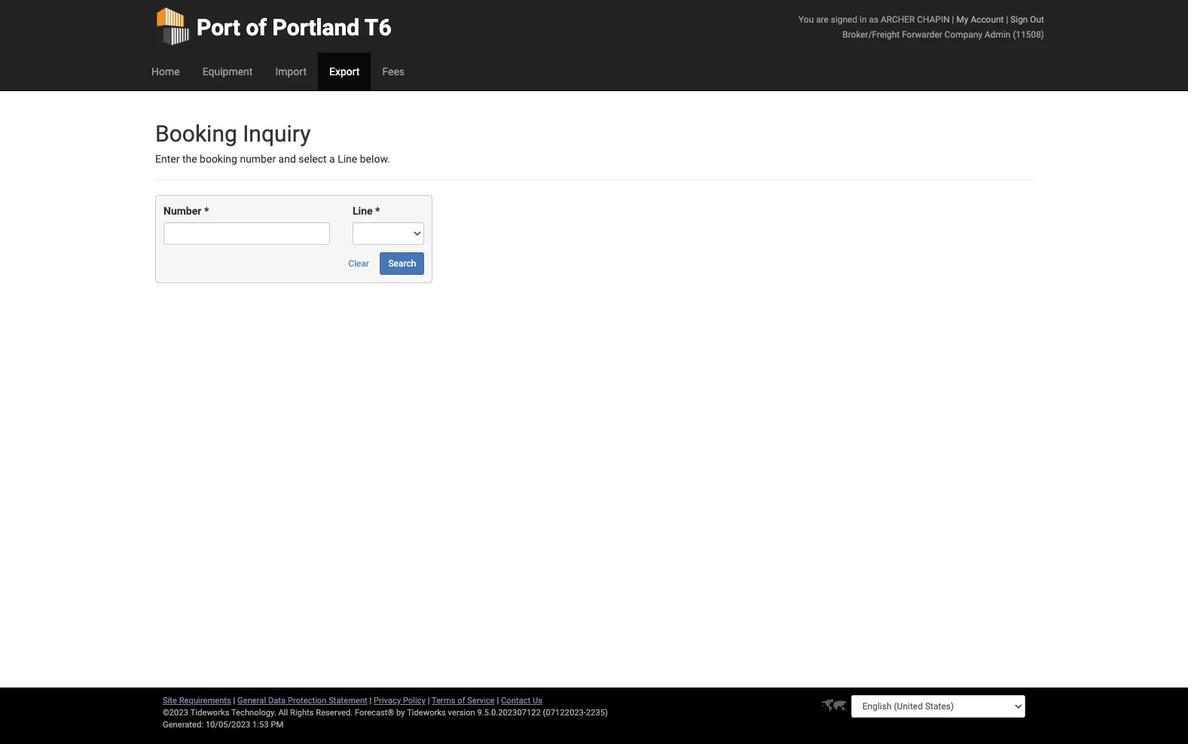 Task type: describe. For each thing, give the bounding box(es) containing it.
number
[[164, 205, 202, 217]]

in
[[860, 14, 867, 25]]

terms
[[432, 696, 456, 706]]

as
[[869, 14, 879, 25]]

terms of service link
[[432, 696, 495, 706]]

| left my
[[952, 14, 955, 25]]

portland
[[273, 14, 360, 41]]

out
[[1031, 14, 1045, 25]]

the
[[182, 153, 197, 165]]

import button
[[264, 53, 318, 90]]

equipment button
[[191, 53, 264, 90]]

of inside site requirements | general data protection statement | privacy policy | terms of service | contact us ©2023 tideworks technology. all rights reserved. forecast® by tideworks version 9.5.0.202307122 (07122023-2235) generated: 10/05/2023 1:53 pm
[[458, 696, 465, 706]]

a
[[329, 153, 335, 165]]

contact
[[501, 696, 531, 706]]

sign
[[1011, 14, 1028, 25]]

sign out link
[[1011, 14, 1045, 25]]

privacy
[[374, 696, 401, 706]]

inquiry
[[243, 121, 311, 147]]

0 horizontal spatial of
[[246, 14, 267, 41]]

signed
[[831, 14, 858, 25]]

us
[[533, 696, 543, 706]]

admin
[[985, 29, 1011, 40]]

clear
[[348, 259, 369, 269]]

reserved.
[[316, 708, 353, 718]]

forwarder
[[902, 29, 943, 40]]

booking inquiry enter the booking number and select a line below.
[[155, 121, 390, 165]]

search button
[[380, 253, 425, 275]]

rights
[[290, 708, 314, 718]]

1 vertical spatial line
[[353, 205, 373, 217]]

(07122023-
[[543, 708, 586, 718]]

booking
[[200, 153, 237, 165]]

booking
[[155, 121, 237, 147]]

pm
[[271, 721, 284, 730]]

fees
[[382, 66, 405, 78]]

clear button
[[340, 253, 378, 275]]

line inside booking inquiry enter the booking number and select a line below.
[[338, 153, 357, 165]]

10/05/2023
[[206, 721, 250, 730]]

protection
[[288, 696, 327, 706]]

tideworks
[[407, 708, 446, 718]]

policy
[[403, 696, 426, 706]]

site requirements link
[[163, 696, 231, 706]]

import
[[275, 66, 307, 78]]

| up tideworks
[[428, 696, 430, 706]]

site
[[163, 696, 177, 706]]

2235)
[[586, 708, 608, 718]]

you
[[799, 14, 814, 25]]

requirements
[[179, 696, 231, 706]]

number *
[[164, 205, 209, 217]]

general data protection statement link
[[237, 696, 368, 706]]

below.
[[360, 153, 390, 165]]

home
[[151, 66, 180, 78]]

account
[[971, 14, 1004, 25]]



Task type: vqa. For each thing, say whether or not it's contained in the screenshot.
line *
yes



Task type: locate. For each thing, give the bounding box(es) containing it.
port
[[197, 14, 240, 41]]

equipment
[[202, 66, 253, 78]]

version
[[448, 708, 475, 718]]

1 * from the left
[[204, 205, 209, 217]]

are
[[816, 14, 829, 25]]

0 horizontal spatial *
[[204, 205, 209, 217]]

line *
[[353, 205, 380, 217]]

data
[[268, 696, 286, 706]]

©2023 tideworks
[[163, 708, 229, 718]]

by
[[396, 708, 405, 718]]

service
[[468, 696, 495, 706]]

(11508)
[[1013, 29, 1045, 40]]

my
[[957, 14, 969, 25]]

* for line *
[[375, 205, 380, 217]]

export button
[[318, 53, 371, 90]]

home button
[[140, 53, 191, 90]]

chapin
[[917, 14, 950, 25]]

line up the clear button
[[353, 205, 373, 217]]

0 vertical spatial of
[[246, 14, 267, 41]]

my account link
[[957, 14, 1004, 25]]

line right a
[[338, 153, 357, 165]]

0 vertical spatial line
[[338, 153, 357, 165]]

| left sign
[[1006, 14, 1009, 25]]

and
[[279, 153, 296, 165]]

| up forecast®
[[370, 696, 372, 706]]

port of portland t6
[[197, 14, 392, 41]]

* for number *
[[204, 205, 209, 217]]

contact us link
[[501, 696, 543, 706]]

fees button
[[371, 53, 416, 90]]

company
[[945, 29, 983, 40]]

forecast®
[[355, 708, 394, 718]]

technology.
[[231, 708, 276, 718]]

search
[[389, 259, 416, 269]]

export
[[329, 66, 360, 78]]

Number * text field
[[164, 223, 330, 245]]

broker/freight
[[843, 29, 900, 40]]

select
[[299, 153, 327, 165]]

privacy policy link
[[374, 696, 426, 706]]

1:53
[[253, 721, 269, 730]]

site requirements | general data protection statement | privacy policy | terms of service | contact us ©2023 tideworks technology. all rights reserved. forecast® by tideworks version 9.5.0.202307122 (07122023-2235) generated: 10/05/2023 1:53 pm
[[163, 696, 608, 730]]

* right number
[[204, 205, 209, 217]]

of right port
[[246, 14, 267, 41]]

1 horizontal spatial *
[[375, 205, 380, 217]]

*
[[204, 205, 209, 217], [375, 205, 380, 217]]

number
[[240, 153, 276, 165]]

1 vertical spatial of
[[458, 696, 465, 706]]

archer
[[881, 14, 915, 25]]

| up the 9.5.0.202307122
[[497, 696, 499, 706]]

* down the below.
[[375, 205, 380, 217]]

of
[[246, 14, 267, 41], [458, 696, 465, 706]]

enter
[[155, 153, 180, 165]]

1 horizontal spatial of
[[458, 696, 465, 706]]

all
[[278, 708, 288, 718]]

line
[[338, 153, 357, 165], [353, 205, 373, 217]]

t6
[[365, 14, 392, 41]]

you are signed in as archer chapin | my account | sign out broker/freight forwarder company admin (11508)
[[799, 14, 1045, 40]]

| left general
[[233, 696, 235, 706]]

port of portland t6 link
[[155, 0, 392, 53]]

|
[[952, 14, 955, 25], [1006, 14, 1009, 25], [233, 696, 235, 706], [370, 696, 372, 706], [428, 696, 430, 706], [497, 696, 499, 706]]

general
[[237, 696, 266, 706]]

9.5.0.202307122
[[477, 708, 541, 718]]

of up version
[[458, 696, 465, 706]]

generated:
[[163, 721, 203, 730]]

2 * from the left
[[375, 205, 380, 217]]

statement
[[329, 696, 368, 706]]



